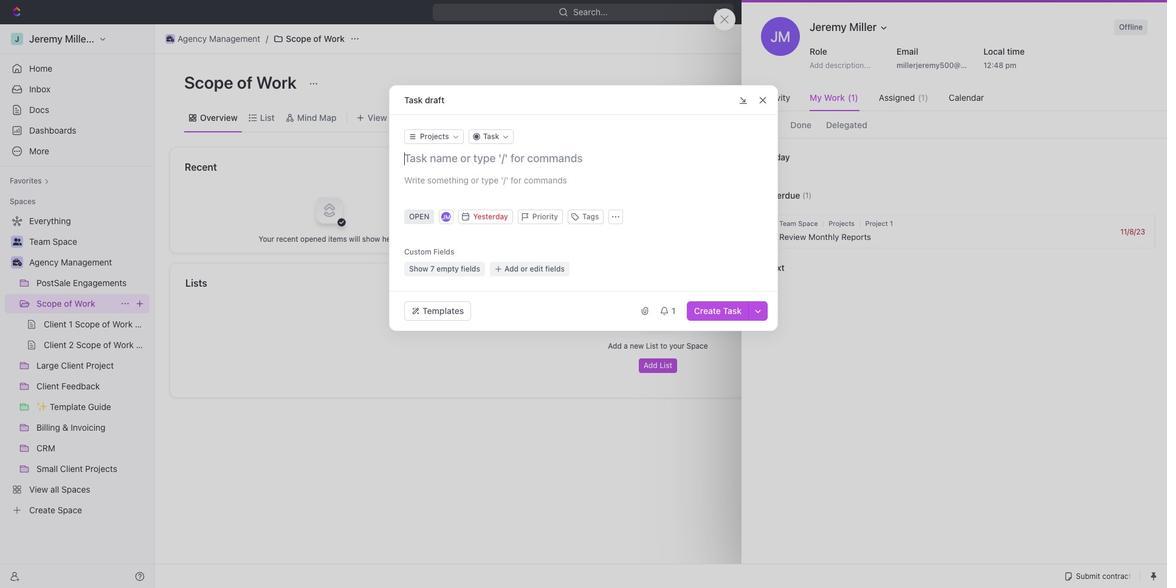 Task type: vqa. For each thing, say whether or not it's contained in the screenshot.
business time icon
yes



Task type: describe. For each thing, give the bounding box(es) containing it.
millerjeremy500@gmail.com
[[897, 61, 998, 70]]

local
[[984, 46, 1005, 57]]

0:01:06
[[1047, 7, 1075, 16]]

review
[[780, 232, 807, 242]]

task for task
[[483, 132, 499, 141]]

upgrade
[[893, 7, 927, 17]]

a
[[624, 342, 628, 351]]

🤝 for client 1 project a scope of work
[[514, 182, 524, 191]]

favorites
[[10, 176, 42, 186]]

your recent opened items will show here.
[[259, 234, 400, 244]]

overview link
[[198, 109, 238, 126]]

description...
[[826, 61, 871, 70]]

0 horizontal spatial /
[[266, 33, 268, 44]]

1 horizontal spatial agency management link
[[162, 32, 264, 46]]

fields
[[434, 248, 455, 257]]

🤝 for client 2 project c scope of work
[[514, 221, 524, 230]]

assigned
[[879, 92, 915, 103]]

sidebar navigation
[[0, 24, 155, 589]]

task for task draft
[[404, 95, 423, 105]]

time
[[1008, 46, 1025, 57]]

2 horizontal spatial /
[[860, 220, 862, 227]]

upgrade link
[[876, 4, 934, 21]]

drop
[[950, 206, 968, 216]]

b
[[592, 201, 598, 211]]

show
[[362, 234, 380, 244]]

create
[[694, 306, 721, 316]]

project for client 1 project a scope of work
[[562, 181, 590, 192]]

0 vertical spatial agency management
[[178, 33, 261, 44]]

0 vertical spatial scope of work link
[[271, 32, 348, 46]]

role
[[810, 46, 828, 57]]

new button
[[938, 2, 981, 22]]

offline
[[1120, 23, 1143, 32]]

0 vertical spatial management
[[209, 33, 261, 44]]

search...
[[574, 7, 609, 17]]

dashboards
[[29, 125, 76, 136]]

1 horizontal spatial jm
[[771, 28, 791, 45]]

your
[[259, 234, 274, 244]]

dashboards link
[[5, 121, 150, 140]]

overview
[[200, 112, 238, 123]]

business time image
[[12, 259, 22, 266]]

docs inside docs link
[[29, 105, 49, 115]]

business time image
[[166, 36, 174, 42]]

a
[[592, 181, 598, 192]]

client 2 project c scope of work
[[531, 220, 660, 231]]

Task name or type '/' for commands text field
[[404, 151, 766, 166]]

project 1 link
[[866, 220, 894, 227]]

files
[[970, 206, 986, 216]]

recent
[[276, 234, 298, 244]]

open
[[409, 212, 430, 221]]

templates
[[423, 306, 464, 316]]

1 vertical spatial agency management link
[[29, 253, 147, 272]]

mind map link
[[295, 109, 337, 126]]

task inside button
[[724, 306, 742, 316]]

items
[[328, 234, 347, 244]]

project for client 1 project b scope of work
[[562, 201, 590, 211]]

overdue tab panel
[[742, 138, 1168, 287]]

projects link
[[829, 220, 855, 227]]

project for client 2 project c scope of work
[[563, 220, 591, 231]]

12:48
[[984, 61, 1004, 70]]

projects
[[829, 220, 855, 227]]

or
[[521, 265, 528, 274]]

new
[[955, 7, 973, 17]]

1 vertical spatial scope of work link
[[36, 294, 116, 314]]

0 vertical spatial to
[[1006, 206, 1014, 216]]

show 7 empty fields
[[409, 265, 480, 274]]

here
[[988, 206, 1004, 216]]

automations button
[[1077, 30, 1140, 48]]

reports
[[842, 232, 872, 242]]

7
[[431, 265, 435, 274]]

scope of work inside sidebar "navigation"
[[36, 299, 95, 309]]

project inside 'team space / projects / project 1 review monthly reports'
[[866, 220, 888, 227]]

fields for show 7 empty fields
[[461, 265, 480, 274]]

list link
[[258, 109, 275, 126]]

edit
[[530, 265, 544, 274]]

inbox link
[[5, 80, 150, 99]]

jm button
[[441, 211, 453, 223]]

overdue (1)
[[766, 190, 812, 200]]

monthly
[[809, 232, 840, 242]]

local time 12:48 pm
[[984, 46, 1025, 70]]

add for add or edit fields
[[505, 265, 519, 274]]

1 inside 1 button
[[672, 306, 676, 316]]

task button
[[469, 130, 514, 144]]

team
[[780, 220, 797, 227]]

mind
[[297, 112, 317, 123]]

(1)
[[803, 191, 812, 200]]

agency management inside sidebar "navigation"
[[29, 257, 112, 268]]

home link
[[5, 59, 150, 78]]

attach
[[1016, 206, 1039, 216]]

email millerjeremy500@gmail.com
[[897, 46, 998, 70]]

here.
[[382, 234, 400, 244]]

templates button
[[404, 302, 472, 321]]

draft
[[425, 95, 445, 105]]

inbox
[[29, 84, 51, 94]]

1 vertical spatial to
[[661, 342, 668, 351]]

docs link
[[5, 100, 150, 120]]

tags
[[583, 212, 599, 221]]



Task type: locate. For each thing, give the bounding box(es) containing it.
0 horizontal spatial space
[[687, 342, 708, 351]]

2 vertical spatial 🤝
[[514, 221, 524, 230]]

2 client from the top
[[531, 201, 554, 211]]

add
[[810, 61, 824, 70], [505, 265, 519, 274], [608, 342, 622, 351], [644, 361, 658, 370]]

fields inside 'button'
[[546, 265, 565, 274]]

1 vertical spatial scope of work
[[184, 72, 300, 92]]

create task
[[694, 306, 742, 316]]

add down the add a new list to your space
[[644, 361, 658, 370]]

agency management right business time icon
[[178, 33, 261, 44]]

space right your
[[687, 342, 708, 351]]

fields for add or edit fields
[[546, 265, 565, 274]]

add description... button
[[805, 58, 886, 73]]

2 vertical spatial task
[[724, 306, 742, 316]]

space right team
[[799, 220, 819, 227]]

1 fields from the left
[[461, 265, 480, 274]]

1 horizontal spatial /
[[823, 220, 825, 227]]

1 vertical spatial management
[[61, 257, 112, 268]]

1 vertical spatial list
[[646, 342, 659, 351]]

drop files here to attach
[[950, 206, 1039, 216]]

add for add list
[[644, 361, 658, 370]]

docs
[[29, 105, 49, 115], [514, 162, 537, 173]]

to right here
[[1006, 206, 1014, 216]]

agency management link
[[162, 32, 264, 46], [29, 253, 147, 272]]

my work
[[810, 92, 845, 103]]

recent
[[185, 162, 217, 173]]

docs down the task 'dropdown button'
[[514, 162, 537, 173]]

1 vertical spatial docs
[[514, 162, 537, 173]]

1 horizontal spatial agency management
[[178, 33, 261, 44]]

0 horizontal spatial task
[[404, 95, 423, 105]]

management inside sidebar "navigation"
[[61, 257, 112, 268]]

11/8/23
[[1121, 227, 1146, 236]]

0 horizontal spatial agency
[[29, 257, 59, 268]]

team space link
[[780, 220, 819, 227]]

management
[[209, 33, 261, 44], [61, 257, 112, 268]]

agency management right business time image
[[29, 257, 112, 268]]

scope of work link
[[271, 32, 348, 46], [36, 294, 116, 314]]

0 horizontal spatial agency management link
[[29, 253, 147, 272]]

agency inside sidebar "navigation"
[[29, 257, 59, 268]]

add or edit fields
[[505, 265, 565, 274]]

my
[[810, 92, 822, 103]]

1 horizontal spatial management
[[209, 33, 261, 44]]

0:01:06 button
[[1035, 5, 1095, 19]]

1 vertical spatial agency
[[29, 257, 59, 268]]

review monthly reports link
[[777, 227, 1116, 248]]

2 🤝 from the top
[[514, 201, 524, 210]]

1 vertical spatial task
[[483, 132, 499, 141]]

0 horizontal spatial scope of work link
[[36, 294, 116, 314]]

client 1 project a scope of work
[[531, 181, 658, 192]]

add inside 'button'
[[505, 265, 519, 274]]

1 horizontal spatial scope of work link
[[271, 32, 348, 46]]

3 client from the top
[[531, 220, 554, 231]]

overdue
[[766, 190, 801, 200]]

0 vertical spatial task
[[404, 95, 423, 105]]

1 vertical spatial jm
[[442, 213, 451, 221]]

space
[[799, 220, 819, 227], [687, 342, 708, 351]]

tree inside sidebar "navigation"
[[5, 212, 150, 521]]

1 horizontal spatial to
[[1006, 206, 1014, 216]]

priority
[[533, 212, 558, 221]]

docs down "inbox"
[[29, 105, 49, 115]]

0 vertical spatial docs
[[29, 105, 49, 115]]

priority button
[[518, 210, 563, 224]]

c
[[593, 220, 599, 231]]

0 vertical spatial client
[[531, 181, 554, 192]]

map
[[319, 112, 337, 123]]

project up the reports
[[866, 220, 888, 227]]

new
[[630, 342, 644, 351]]

0 horizontal spatial jm
[[442, 213, 451, 221]]

⌘k
[[716, 7, 730, 17]]

add inside "role add description..."
[[810, 61, 824, 70]]

1 client from the top
[[531, 181, 554, 192]]

list right new at the bottom of the page
[[646, 342, 659, 351]]

add inside button
[[644, 361, 658, 370]]

0 vertical spatial agency management link
[[162, 32, 264, 46]]

tags button
[[568, 210, 604, 224]]

0 vertical spatial agency
[[178, 33, 207, 44]]

0 horizontal spatial agency management
[[29, 257, 112, 268]]

1 button
[[655, 302, 682, 321]]

/
[[266, 33, 268, 44], [823, 220, 825, 227], [860, 220, 862, 227]]

your
[[670, 342, 685, 351]]

pm
[[1006, 61, 1017, 70]]

🤝
[[514, 182, 524, 191], [514, 201, 524, 210], [514, 221, 524, 230]]

custom fields
[[404, 248, 455, 257]]

fields right empty
[[461, 265, 480, 274]]

client for client 2 project c scope of work
[[531, 220, 554, 231]]

project right 2
[[563, 220, 591, 231]]

home
[[29, 63, 52, 74]]

add down role
[[810, 61, 824, 70]]

add list
[[644, 361, 673, 370]]

1 vertical spatial space
[[687, 342, 708, 351]]

tree containing agency management
[[5, 212, 150, 521]]

2 fields from the left
[[546, 265, 565, 274]]

tree
[[5, 212, 150, 521]]

jm inside dropdown button
[[442, 213, 451, 221]]

list left mind
[[260, 112, 275, 123]]

1 inside 'team space / projects / project 1 review monthly reports'
[[890, 220, 894, 227]]

opened
[[300, 234, 326, 244]]

show
[[409, 265, 429, 274]]

email
[[897, 46, 919, 57]]

client for client 1 project b scope of work
[[531, 201, 554, 211]]

no lists icon. image
[[634, 293, 683, 342]]

add list button
[[639, 359, 678, 373]]

project
[[562, 181, 590, 192], [562, 201, 590, 211], [866, 220, 888, 227], [563, 220, 591, 231]]

work
[[324, 33, 345, 44], [256, 72, 297, 92], [825, 92, 845, 103], [638, 181, 658, 192], [637, 201, 658, 211], [639, 220, 660, 231], [74, 299, 95, 309]]

favorites button
[[5, 174, 54, 189]]

agency right business time image
[[29, 257, 59, 268]]

team space / projects / project 1 review monthly reports
[[780, 220, 894, 242]]

jm
[[771, 28, 791, 45], [442, 213, 451, 221]]

0 vertical spatial space
[[799, 220, 819, 227]]

task inside 'dropdown button'
[[483, 132, 499, 141]]

empty
[[437, 265, 459, 274]]

create task button
[[687, 302, 749, 321]]

add left or at top left
[[505, 265, 519, 274]]

task draft
[[404, 95, 445, 105]]

add left a
[[608, 342, 622, 351]]

space inside 'team space / projects / project 1 review monthly reports'
[[799, 220, 819, 227]]

2 horizontal spatial task
[[724, 306, 742, 316]]

automations
[[1083, 33, 1134, 44]]

role add description...
[[810, 46, 871, 70]]

scope of work
[[286, 33, 345, 44], [184, 72, 300, 92], [36, 299, 95, 309]]

0 vertical spatial list
[[260, 112, 275, 123]]

to left your
[[661, 342, 668, 351]]

lists
[[186, 278, 207, 289]]

of
[[314, 33, 322, 44], [237, 72, 253, 92], [627, 181, 635, 192], [627, 201, 635, 211], [629, 220, 637, 231], [64, 299, 72, 309]]

0 horizontal spatial fields
[[461, 265, 480, 274]]

tags button
[[568, 210, 604, 224]]

no recent items image
[[305, 186, 354, 234]]

list inside list 'link'
[[260, 112, 275, 123]]

3 🤝 from the top
[[514, 221, 524, 230]]

0 vertical spatial scope of work
[[286, 33, 345, 44]]

2 vertical spatial list
[[660, 361, 673, 370]]

1 vertical spatial 🤝
[[514, 201, 524, 210]]

client for client 1 project a scope of work
[[531, 181, 554, 192]]

1 vertical spatial agency management
[[29, 257, 112, 268]]

lists button
[[185, 276, 1133, 291]]

spaces
[[10, 197, 36, 206]]

2 vertical spatial scope of work
[[36, 299, 95, 309]]

2 horizontal spatial list
[[660, 361, 673, 370]]

1 horizontal spatial fields
[[546, 265, 565, 274]]

list down the add a new list to your space
[[660, 361, 673, 370]]

client 1 project b scope of work
[[531, 201, 658, 211]]

1 horizontal spatial docs
[[514, 162, 537, 173]]

0 horizontal spatial docs
[[29, 105, 49, 115]]

project up tags
[[562, 201, 590, 211]]

agency right business time icon
[[178, 33, 207, 44]]

project left the a on the right top
[[562, 181, 590, 192]]

1
[[556, 181, 560, 192], [556, 201, 560, 211], [890, 220, 894, 227], [672, 306, 676, 316]]

2 vertical spatial client
[[531, 220, 554, 231]]

0 horizontal spatial list
[[260, 112, 275, 123]]

1 button
[[655, 302, 682, 321]]

1 horizontal spatial space
[[799, 220, 819, 227]]

1 vertical spatial client
[[531, 201, 554, 211]]

activity
[[761, 92, 791, 103]]

scope inside sidebar "navigation"
[[36, 299, 62, 309]]

🤝 for client 1 project b scope of work
[[514, 201, 524, 210]]

add for add a new list to your space
[[608, 342, 622, 351]]

0 vertical spatial jm
[[771, 28, 791, 45]]

of inside sidebar "navigation"
[[64, 299, 72, 309]]

fields
[[461, 265, 480, 274], [546, 265, 565, 274]]

add or edit fields button
[[490, 262, 570, 277]]

1 horizontal spatial list
[[646, 342, 659, 351]]

priority button
[[518, 210, 563, 224]]

add a new list to your space
[[608, 342, 708, 351]]

agency management
[[178, 33, 261, 44], [29, 257, 112, 268]]

1 horizontal spatial agency
[[178, 33, 207, 44]]

open button
[[404, 210, 435, 224]]

0 vertical spatial 🤝
[[514, 182, 524, 191]]

work inside tree
[[74, 299, 95, 309]]

1 🤝 from the top
[[514, 182, 524, 191]]

1 horizontal spatial task
[[483, 132, 499, 141]]

2
[[556, 220, 561, 231]]

0 horizontal spatial to
[[661, 342, 668, 351]]

list inside add list button
[[660, 361, 673, 370]]

0 horizontal spatial management
[[61, 257, 112, 268]]

agency
[[178, 33, 207, 44], [29, 257, 59, 268]]

fields right 'edit'
[[546, 265, 565, 274]]



